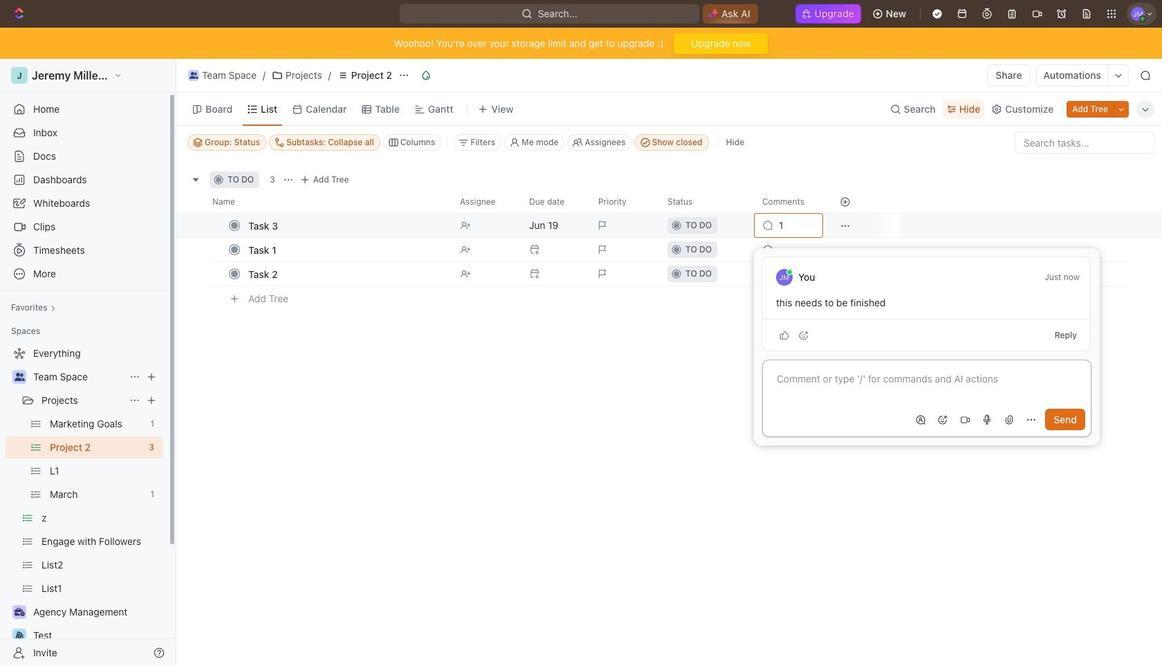 Task type: vqa. For each thing, say whether or not it's contained in the screenshot.
Sidebar navigation
yes



Task type: locate. For each thing, give the bounding box(es) containing it.
tree
[[6, 343, 163, 666]]

user group image
[[14, 373, 25, 381]]

user group image
[[189, 72, 198, 79]]

sidebar navigation
[[0, 59, 176, 666]]

Search tasks... text field
[[1016, 132, 1154, 153]]



Task type: describe. For each thing, give the bounding box(es) containing it.
tree inside sidebar navigation
[[6, 343, 163, 666]]



